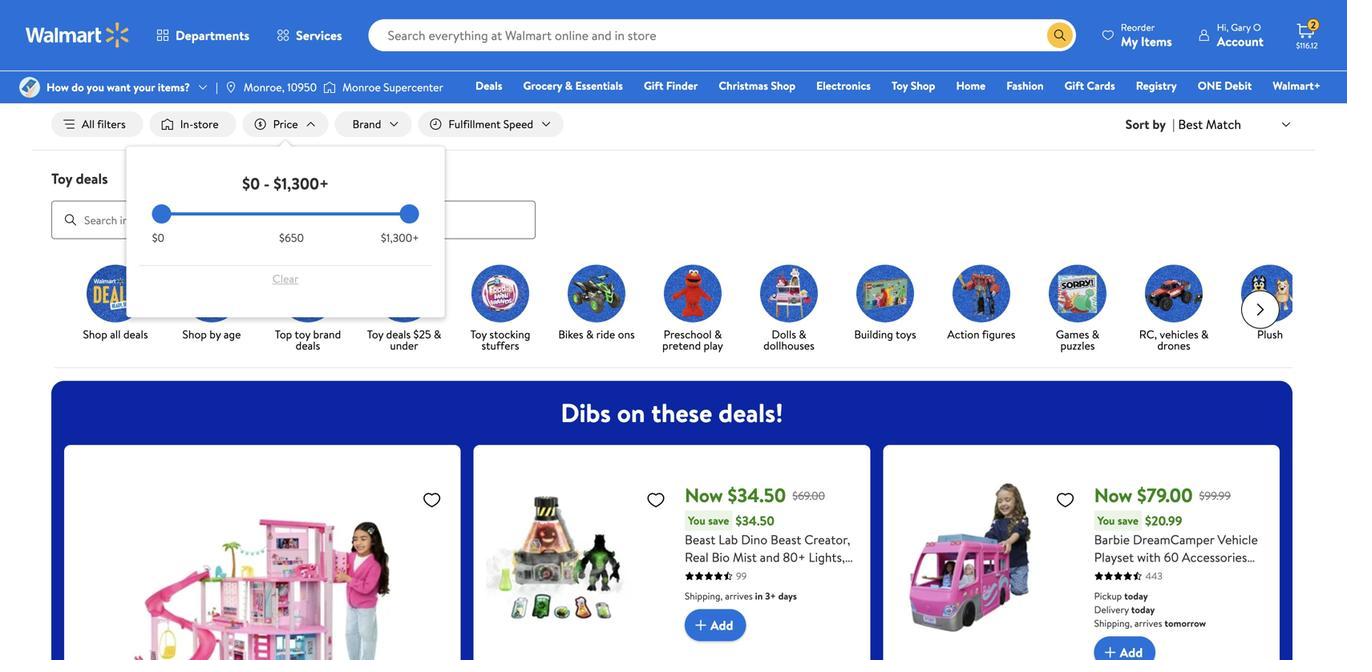 Task type: locate. For each thing, give the bounding box(es) containing it.
and up shipping, arrives in 3+ days
[[728, 567, 748, 584]]

0 horizontal spatial now
[[685, 482, 723, 509]]

save for $34.50
[[708, 513, 729, 529]]

 image
[[323, 79, 336, 95], [224, 81, 237, 94]]

grocery & essentials link
[[516, 77, 630, 94]]

& right grocery
[[565, 78, 573, 93]]

toy up search icon
[[51, 169, 72, 189]]

services button
[[263, 16, 356, 55]]

$34.50 inside you save $34.50 beast lab dino beast creator, real bio mist and 80+ lights, sounds and reactions, ages 5+
[[736, 512, 775, 530]]

you for now $79.00
[[1098, 513, 1115, 529]]

add to favorites list, beast lab dino beast creator, real bio mist and 80+ lights, sounds and reactions, ages 5+ image
[[646, 490, 666, 510]]

2 gift from the left
[[1065, 78, 1084, 93]]

by right sort
[[1153, 116, 1166, 133]]

gift finder link
[[637, 77, 705, 94]]

0 horizontal spatial beast
[[685, 531, 716, 549]]

deals right top
[[296, 338, 320, 354]]

$0
[[242, 172, 260, 195], [152, 230, 164, 246]]

ride
[[596, 327, 615, 342]]

2 save from the left
[[1118, 513, 1139, 529]]

$1,300+
[[274, 172, 329, 195], [381, 230, 419, 246]]

action figures link
[[940, 265, 1023, 344]]

toy right "electronics" link
[[892, 78, 908, 93]]

save
[[708, 513, 729, 529], [1118, 513, 1139, 529]]

1 vertical spatial add to cart image
[[1101, 644, 1120, 661]]

next slide for chipmodulewithimages list image
[[1241, 291, 1280, 329]]

1 vertical spatial $1,300+
[[381, 230, 419, 246]]

by inside sort and filter section element
[[1153, 116, 1166, 133]]

toy stocking stuffers image
[[472, 265, 529, 323]]

0 horizontal spatial $0
[[152, 230, 164, 246]]

beast right dino
[[771, 531, 801, 549]]

and left "30-"
[[1176, 567, 1196, 584]]

toy left the under
[[367, 327, 383, 342]]

1 horizontal spatial arrives
[[1135, 617, 1162, 631]]

you inside you save $20.99 barbie dreamcamper vehicle playset with 60 accessories including pool and 30-inch slide
[[1098, 513, 1115, 529]]

1 horizontal spatial beast
[[771, 531, 801, 549]]

1 vertical spatial shipping,
[[1094, 617, 1132, 631]]

0 horizontal spatial shipping,
[[685, 590, 723, 604]]

and left 80+
[[760, 549, 780, 567]]

& inside preschool & pretend play
[[715, 327, 722, 342]]

toy inside toy stocking stuffers
[[470, 327, 487, 342]]

0 horizontal spatial  image
[[224, 81, 237, 94]]

& inside bikes & ride ons link
[[586, 327, 594, 342]]

add to cart image
[[691, 616, 710, 636], [1101, 644, 1120, 661]]

0 vertical spatial by
[[1153, 116, 1166, 133]]

registry link
[[1129, 77, 1184, 94]]

by left age
[[210, 327, 221, 342]]

2 horizontal spatial and
[[1176, 567, 1196, 584]]

figures
[[982, 327, 1016, 342]]

beast left lab on the bottom of the page
[[685, 531, 716, 549]]

0 horizontal spatial add to cart image
[[691, 616, 710, 636]]

& right preschool
[[715, 327, 722, 342]]

now
[[685, 482, 723, 509], [1094, 482, 1133, 509]]

monroe,
[[244, 79, 285, 95]]

reorder
[[1121, 20, 1155, 34]]

delivery
[[1094, 604, 1129, 617]]

puzzles
[[1061, 338, 1095, 354]]

& left ride
[[586, 327, 594, 342]]

you for now $34.50
[[688, 513, 706, 529]]

1 horizontal spatial shipping,
[[1094, 617, 1132, 631]]

stuffers
[[482, 338, 519, 354]]

shipping,
[[685, 590, 723, 604], [1094, 617, 1132, 631]]

1 you from the left
[[688, 513, 706, 529]]

rc, vehicles & drones link
[[1132, 265, 1216, 355]]

departments
[[176, 26, 249, 44]]

now up barbie
[[1094, 482, 1133, 509]]

& for bikes
[[586, 327, 594, 342]]

save up lab on the bottom of the page
[[708, 513, 729, 529]]

gift cards link
[[1057, 77, 1122, 94]]

-
[[264, 172, 270, 195]]

no
[[144, 35, 156, 49]]

dollhouses
[[764, 338, 815, 354]]

1 vertical spatial $0
[[152, 230, 164, 246]]

 image
[[19, 77, 40, 98]]

vehicles
[[1160, 327, 1199, 342]]

toy for toy shop
[[892, 78, 908, 93]]

arrives inside pickup today delivery today shipping, arrives tomorrow
[[1135, 617, 1162, 631]]

action figures image
[[953, 265, 1010, 323]]

building toys image
[[856, 265, 914, 323]]

deals inside search field
[[76, 169, 108, 189]]

save inside you save $20.99 barbie dreamcamper vehicle playset with 60 accessories including pool and 30-inch slide
[[1118, 513, 1139, 529]]

you up barbie
[[1098, 513, 1115, 529]]

sounds
[[685, 567, 725, 584]]

$0 left the -
[[242, 172, 260, 195]]

items
[[237, 35, 260, 49]]

$0 up shop all deals link
[[152, 230, 164, 246]]

0 horizontal spatial gift
[[644, 78, 664, 93]]

while supplies last. no rain checks. select items may not be available in-store.
[[64, 35, 383, 49]]

$1,300+ up $1300 range field
[[274, 172, 329, 195]]

be
[[298, 35, 309, 49]]

1 horizontal spatial and
[[760, 549, 780, 567]]

0 vertical spatial add to cart image
[[691, 616, 710, 636]]

gary
[[1231, 20, 1251, 34]]

toy inside search field
[[51, 169, 72, 189]]

1 vertical spatial by
[[210, 327, 221, 342]]

store.
[[359, 35, 383, 49]]

sort
[[1126, 116, 1150, 133]]

services
[[296, 26, 342, 44]]

$99.99
[[1199, 488, 1231, 504]]

add
[[710, 617, 733, 635]]

1 horizontal spatial $0
[[242, 172, 260, 195]]

you save $34.50 beast lab dino beast creator, real bio mist and 80+ lights, sounds and reactions, ages 5+
[[685, 512, 857, 584]]

monroe, 10950
[[244, 79, 317, 95]]

0 vertical spatial $0
[[242, 172, 260, 195]]

& right dolls
[[799, 327, 806, 342]]

best
[[1178, 115, 1203, 133]]

add to cart image down "delivery"
[[1101, 644, 1120, 661]]

and
[[760, 549, 780, 567], [728, 567, 748, 584], [1176, 567, 1196, 584]]

1 save from the left
[[708, 513, 729, 529]]

0 horizontal spatial by
[[210, 327, 221, 342]]

add to cart image for now $34.50
[[691, 616, 710, 636]]

brand
[[353, 116, 381, 132]]

today
[[1124, 590, 1148, 604], [1131, 604, 1155, 617]]

| left best
[[1172, 116, 1175, 133]]

$1,300+ up toys under 25 dollars image
[[381, 230, 419, 246]]

top toy brand deals link
[[266, 265, 350, 355]]

action figures
[[947, 327, 1016, 342]]

60
[[1164, 549, 1179, 567]]

1 now from the left
[[685, 482, 723, 509]]

0 horizontal spatial you
[[688, 513, 706, 529]]

toy deals $25 & under link
[[362, 265, 446, 355]]

toy for toy stocking stuffers
[[470, 327, 487, 342]]

0 vertical spatial shipping,
[[685, 590, 723, 604]]

clear
[[273, 271, 299, 287]]

price button
[[243, 111, 329, 137]]

games & puzzles link
[[1036, 265, 1119, 355]]

shipping, down sounds
[[685, 590, 723, 604]]

1 horizontal spatial  image
[[323, 79, 336, 95]]

deals left $25
[[386, 327, 411, 342]]

gift left cards
[[1065, 78, 1084, 93]]

toy inside toy deals $25 & under
[[367, 327, 383, 342]]

1 horizontal spatial by
[[1153, 116, 1166, 133]]

1 horizontal spatial |
[[1172, 116, 1175, 133]]

games & puzzles
[[1056, 327, 1099, 354]]

1 gift from the left
[[644, 78, 664, 93]]

preschool
[[664, 327, 712, 342]]

you inside you save $34.50 beast lab dino beast creator, real bio mist and 80+ lights, sounds and reactions, ages 5+
[[688, 513, 706, 529]]

1 horizontal spatial you
[[1098, 513, 1115, 529]]

shop
[[771, 78, 796, 93], [911, 78, 935, 93], [83, 327, 107, 342], [182, 327, 207, 342]]

& inside grocery & essentials 'link'
[[565, 78, 573, 93]]

0 horizontal spatial $1,300+
[[274, 172, 329, 195]]

deals up search icon
[[76, 169, 108, 189]]

finder
[[666, 78, 698, 93]]

& inside games & puzzles
[[1092, 327, 1099, 342]]

christmas shop
[[719, 78, 796, 93]]

tomorrow
[[1165, 617, 1206, 631]]

0 vertical spatial |
[[216, 79, 218, 95]]

save inside you save $34.50 beast lab dino beast creator, real bio mist and 80+ lights, sounds and reactions, ages 5+
[[708, 513, 729, 529]]

lights,
[[809, 549, 845, 567]]

gift
[[644, 78, 664, 93], [1065, 78, 1084, 93]]

sort and filter section element
[[32, 99, 1315, 318]]

|
[[216, 79, 218, 95], [1172, 116, 1175, 133]]

toys under 25 dollars image
[[375, 265, 433, 323]]

 image left monroe,
[[224, 81, 237, 94]]

walmart image
[[26, 22, 130, 48]]

1 vertical spatial |
[[1172, 116, 1175, 133]]

2 you from the left
[[1098, 513, 1115, 529]]

shop right christmas
[[771, 78, 796, 93]]

| up store
[[216, 79, 218, 95]]

$1300 range field
[[152, 213, 419, 216]]

toy deals
[[51, 169, 108, 189]]

shop all deals link
[[74, 265, 157, 344]]

$650
[[279, 230, 304, 246]]

search icon image
[[1054, 29, 1066, 42]]

1 vertical spatial arrives
[[1135, 617, 1162, 631]]

& right $25
[[434, 327, 441, 342]]

add to cart image inside add button
[[691, 616, 710, 636]]

playset
[[1094, 549, 1134, 567]]

99
[[736, 570, 747, 583]]

dibs
[[561, 395, 611, 431]]

1 vertical spatial $34.50
[[736, 512, 775, 530]]

do
[[71, 79, 84, 95]]

& right games
[[1092, 327, 1099, 342]]

top
[[275, 327, 292, 342]]

deals inside toy deals $25 & under
[[386, 327, 411, 342]]

clear button
[[152, 266, 419, 292]]

bikes & ride ons link
[[555, 265, 638, 344]]

by inside "shop by age" link
[[210, 327, 221, 342]]

gift left finder
[[644, 78, 664, 93]]

play
[[704, 338, 723, 354]]

now right add to favorites list, beast lab dino beast creator, real bio mist and 80+ lights, sounds and reactions, ages 5+ icon
[[685, 482, 723, 509]]

sort by |
[[1126, 116, 1175, 133]]

shop left home
[[911, 78, 935, 93]]

want
[[107, 79, 131, 95]]

| inside sort and filter section element
[[1172, 116, 1175, 133]]

1 horizontal spatial add to cart image
[[1101, 644, 1120, 661]]

add to cart image down shipping, arrives in 3+ days
[[691, 616, 710, 636]]

toy for toy deals
[[51, 169, 72, 189]]

shipping, down pickup
[[1094, 617, 1132, 631]]

& inside the dolls & dollhouses
[[799, 327, 806, 342]]

you
[[87, 79, 104, 95]]

2 now from the left
[[1094, 482, 1133, 509]]

1 horizontal spatial $1,300+
[[381, 230, 419, 246]]

add to favorites list, barbie dreamhouse, 75+ pieces, pool party doll house with 3 story slide image
[[422, 490, 442, 510]]

arrives left tomorrow
[[1135, 617, 1162, 631]]

& right vehicles
[[1201, 327, 1209, 342]]

now for now $79.00
[[1094, 482, 1133, 509]]

dolls & dollhouses link
[[747, 265, 831, 355]]

1 horizontal spatial gift
[[1065, 78, 1084, 93]]

including
[[1094, 567, 1145, 584]]

building toys link
[[844, 265, 927, 344]]

today right "delivery"
[[1131, 604, 1155, 617]]

by for shop
[[210, 327, 221, 342]]

you up real
[[688, 513, 706, 529]]

& inside toy deals $25 & under
[[434, 327, 441, 342]]

 image right 10950
[[323, 79, 336, 95]]

arrives left in
[[725, 590, 753, 604]]

toy left stocking on the left
[[470, 327, 487, 342]]

1 horizontal spatial save
[[1118, 513, 1139, 529]]

$0 - $1,300+
[[242, 172, 329, 195]]

0 horizontal spatial save
[[708, 513, 729, 529]]

1 horizontal spatial now
[[1094, 482, 1133, 509]]

0 vertical spatial arrives
[[725, 590, 753, 604]]

how do you want your items?
[[47, 79, 190, 95]]

save up barbie
[[1118, 513, 1139, 529]]

$0 for $0
[[152, 230, 164, 246]]

5+
[[842, 567, 857, 584]]



Task type: vqa. For each thing, say whether or not it's contained in the screenshot.
"Cream & Creamers" link
no



Task type: describe. For each thing, give the bounding box(es) containing it.
under
[[390, 338, 418, 354]]

in-store button
[[150, 111, 236, 137]]

0 vertical spatial $1,300+
[[274, 172, 329, 195]]

select
[[209, 35, 235, 49]]

gift for gift finder
[[644, 78, 664, 93]]

shop by age image
[[183, 265, 241, 323]]

Search in Toy deals search field
[[51, 201, 536, 239]]

price
[[273, 116, 298, 132]]

toy deals $25 & under
[[367, 327, 441, 354]]

toy for toy deals $25 & under
[[367, 327, 383, 342]]

0 horizontal spatial and
[[728, 567, 748, 584]]

monroe
[[343, 79, 381, 95]]

dolls and dollhouses image
[[760, 265, 818, 323]]

christmas
[[719, 78, 768, 93]]

stocking
[[489, 327, 530, 342]]

search image
[[64, 214, 77, 227]]

preschool & pretend play link
[[651, 265, 735, 355]]

toys
[[896, 327, 916, 342]]

store
[[193, 116, 219, 132]]

toy
[[295, 327, 310, 342]]

0 horizontal spatial arrives
[[725, 590, 753, 604]]

deals right all
[[123, 327, 148, 342]]

0 horizontal spatial |
[[216, 79, 218, 95]]

& for dolls
[[799, 327, 806, 342]]

and inside you save $20.99 barbie dreamcamper vehicle playset with 60 accessories including pool and 30-inch slide
[[1176, 567, 1196, 584]]

Toy deals search field
[[32, 169, 1315, 239]]

electronics
[[816, 78, 871, 93]]

shop all deals
[[83, 327, 148, 342]]

christmas shop link
[[712, 77, 803, 94]]

$116.12
[[1296, 40, 1318, 51]]

electronics link
[[809, 77, 878, 94]]

& for games
[[1092, 327, 1099, 342]]

shop left all
[[83, 327, 107, 342]]

reactions,
[[751, 567, 808, 584]]

plush
[[1257, 327, 1283, 342]]

age
[[224, 327, 241, 342]]

shop by age
[[182, 327, 241, 342]]

add to cart image for now $79.00
[[1101, 644, 1120, 661]]

$20.99
[[1145, 512, 1182, 530]]

match
[[1206, 115, 1241, 133]]

filters
[[97, 116, 126, 132]]

shipping, arrives in 3+ days
[[685, 590, 797, 604]]

reorder my items
[[1121, 20, 1172, 50]]

walmart black friday deals for days image
[[844, 0, 1302, 86]]

radio-controlled, vehicles and drones image
[[1145, 265, 1203, 323]]

items
[[1141, 32, 1172, 50]]

add to favorites list, barbie dreamcamper vehicle playset with 60 accessories including pool and 30-inch slide image
[[1056, 490, 1075, 510]]

home link
[[949, 77, 993, 94]]

speed
[[503, 116, 533, 132]]

gift cards
[[1065, 78, 1115, 93]]

bikes
[[558, 327, 583, 342]]

vehicle
[[1218, 531, 1258, 549]]

all
[[82, 116, 95, 132]]

$69.00
[[792, 488, 825, 504]]

dolls
[[772, 327, 796, 342]]

preschool toys image
[[664, 265, 722, 323]]

debit
[[1225, 78, 1252, 93]]

pickup
[[1094, 590, 1122, 604]]

shop by age link
[[170, 265, 253, 344]]

shop all deals image
[[87, 265, 144, 323]]

 image for monroe, 10950
[[224, 81, 237, 94]]

hi, gary o account
[[1217, 20, 1264, 50]]

fashion link
[[999, 77, 1051, 94]]

grocery & essentials
[[523, 78, 623, 93]]

how
[[47, 79, 69, 95]]

real
[[685, 549, 709, 567]]

443
[[1146, 570, 1163, 583]]

deals inside top toy brand deals
[[296, 338, 320, 354]]

& inside rc, vehicles & drones
[[1201, 327, 1209, 342]]

in-store
[[180, 116, 219, 132]]

gift for gift cards
[[1065, 78, 1084, 93]]

registry
[[1136, 78, 1177, 93]]

accessories
[[1182, 549, 1247, 567]]

save for $79.00
[[1118, 513, 1139, 529]]

creator,
[[804, 531, 850, 549]]

fulfillment
[[449, 116, 501, 132]]

1 beast from the left
[[685, 531, 716, 549]]

building toys
[[854, 327, 916, 342]]

0 vertical spatial $34.50
[[728, 482, 786, 509]]

& for grocery
[[565, 78, 573, 93]]

Search search field
[[369, 19, 1076, 51]]

preschool & pretend play
[[662, 327, 723, 354]]

now $34.50 $69.00
[[685, 482, 825, 509]]

all filters
[[82, 116, 126, 132]]

toy stocking stuffers link
[[459, 265, 542, 355]]

now $79.00 $99.99
[[1094, 482, 1231, 509]]

top toy brand deals image
[[279, 265, 337, 323]]

by for sort
[[1153, 116, 1166, 133]]

 image for monroe supercenter
[[323, 79, 336, 95]]

30-
[[1199, 567, 1218, 584]]

shop inside "link"
[[771, 78, 796, 93]]

action
[[947, 327, 980, 342]]

games and puzzles image
[[1049, 265, 1107, 323]]

gift finder
[[644, 78, 698, 93]]

plush toys image
[[1241, 265, 1299, 323]]

now for now $34.50
[[685, 482, 723, 509]]

& for preschool
[[715, 327, 722, 342]]

one debit
[[1198, 78, 1252, 93]]

2 beast from the left
[[771, 531, 801, 549]]

pickup today delivery today shipping, arrives tomorrow
[[1094, 590, 1206, 631]]

while
[[64, 35, 87, 49]]

building
[[854, 327, 893, 342]]

bio
[[712, 549, 730, 567]]

ages
[[811, 567, 839, 584]]

shipping, inside pickup today delivery today shipping, arrives tomorrow
[[1094, 617, 1132, 631]]

your
[[133, 79, 155, 95]]

supercenter
[[383, 79, 443, 95]]

Walmart Site-Wide search field
[[369, 19, 1076, 51]]

deals
[[476, 78, 502, 93]]

fulfillment speed button
[[418, 111, 564, 137]]

shop left age
[[182, 327, 207, 342]]

items?
[[158, 79, 190, 95]]

essentials
[[575, 78, 623, 93]]

may
[[262, 35, 279, 49]]

today down the 443
[[1124, 590, 1148, 604]]

toy stocking stuffers
[[470, 327, 530, 354]]

ride-on toys image
[[568, 265, 625, 323]]

$0 for $0 - $1,300+
[[242, 172, 260, 195]]

$0 range field
[[152, 213, 419, 216]]



